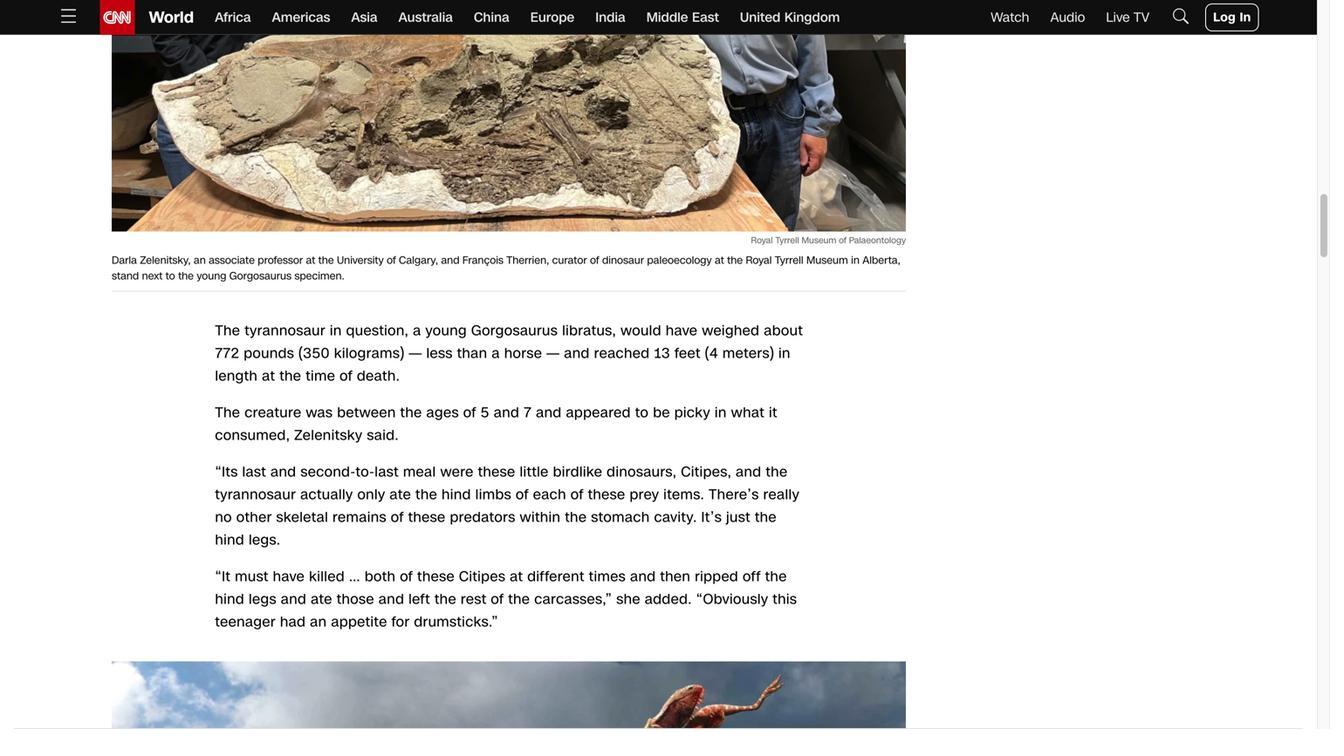 Task type: describe. For each thing, give the bounding box(es) containing it.
to-
[[356, 463, 375, 482]]

hind inside "it must have killed … both of these citipes at different times and then ripped off the hind legs and ate those and left the rest of the carcasses," she added. "obviously this teenager had an appetite for drumsticks."
[[215, 590, 244, 610]]

and up 'she'
[[630, 567, 656, 587]]

live
[[1106, 8, 1130, 27]]

an illustration of gorgosaurus libratus eating citipes elegans. by julius csotonyi, © royal tyrrell museum of palaeontology. image
[[112, 662, 906, 730]]

actually
[[300, 485, 353, 505]]

alberta,
[[863, 253, 901, 268]]

americas link
[[272, 0, 330, 35]]

consumed,
[[215, 426, 290, 446]]

log in link
[[1206, 3, 1259, 31]]

13
[[654, 344, 670, 364]]

legs
[[249, 590, 277, 610]]

second-
[[301, 463, 356, 482]]

an inside darla zelenitsky, an associate professor at the university of calgary, and françois therrien, curator of dinosaur paleoecology at the royal tyrrell museum in alberta, stand next to the young gorgosaurus specimen.
[[194, 253, 206, 268]]

left
[[409, 590, 430, 610]]

the for the tyrannosaur in question, a young gorgosaurus libratus, would have weighed about 772 pounds (350 kilograms) — less than a horse — and reached 13 feet (4 meters) in length at the time of death.
[[215, 321, 240, 341]]

specimen.
[[294, 269, 344, 284]]

stand
[[112, 269, 139, 284]]

tyrannosaur inside the 'the tyrannosaur in question, a young gorgosaurus libratus, would have weighed about 772 pounds (350 kilograms) — less than a horse — and reached 13 feet (4 meters) in length at the time of death.'
[[245, 321, 326, 341]]

royal tyrrell museum of palaeontology
[[751, 234, 906, 247]]

prey
[[630, 485, 659, 505]]

teenager
[[215, 613, 276, 633]]

weighed
[[702, 321, 760, 341]]

search icon image
[[1171, 5, 1192, 26]]

the creature was between the ages of 5 and 7 and appeared to be picky in what it consumed, zelenitsky said.
[[215, 403, 778, 446]]

live tv
[[1106, 8, 1150, 27]]

were
[[440, 463, 474, 482]]

china link
[[474, 0, 510, 35]]

watch
[[991, 8, 1030, 27]]

items.
[[664, 485, 705, 505]]

ripped
[[695, 567, 739, 587]]

these up limbs
[[478, 463, 516, 482]]

log in
[[1214, 9, 1251, 26]]

of down birdlike
[[571, 485, 584, 505]]

just
[[726, 508, 751, 528]]

palaeontology
[[849, 234, 906, 247]]

to inside darla zelenitsky, an associate professor at the university of calgary, and françois therrien, curator of dinosaur paleoecology at the royal tyrrell museum in alberta, stand next to the young gorgosaurus specimen.
[[166, 269, 175, 284]]

middle east link
[[647, 0, 719, 35]]

0 vertical spatial a
[[413, 321, 421, 341]]

carcasses,"
[[534, 590, 612, 610]]

the right just
[[755, 508, 777, 528]]

no
[[215, 508, 232, 528]]

log
[[1214, 9, 1236, 26]]

0 vertical spatial museum
[[802, 234, 837, 247]]

772
[[215, 344, 239, 364]]

killed
[[309, 567, 345, 587]]

was
[[306, 403, 333, 423]]

rest
[[461, 590, 487, 610]]

in
[[1240, 9, 1251, 26]]

dinosaurs,
[[607, 463, 677, 482]]

europe link
[[531, 0, 575, 35]]

said.
[[367, 426, 399, 446]]

gorgosaurus inside darla zelenitsky, an associate professor at the university of calgary, and françois therrien, curator of dinosaur paleoecology at the royal tyrrell museum in alberta, stand next to the young gorgosaurus specimen.
[[229, 269, 292, 284]]

in down about
[[779, 344, 791, 364]]

horse
[[504, 344, 542, 364]]

of inside the creature was between the ages of 5 and 7 and appeared to be picky in what it consumed, zelenitsky said.
[[463, 403, 476, 423]]

at inside "it must have killed … both of these citipes at different times and then ripped off the hind legs and ate those and left the rest of the carcasses," she added. "obviously this teenager had an appetite for drumsticks."
[[510, 567, 523, 587]]

have inside "it must have killed … both of these citipes at different times and then ripped off the hind legs and ate those and left the rest of the carcasses," she added. "obviously this teenager had an appetite for drumsticks."
[[273, 567, 305, 587]]

calgary,
[[399, 253, 438, 268]]

picky
[[675, 403, 711, 423]]

0 vertical spatial hind
[[442, 485, 471, 505]]

zelenitsky
[[294, 426, 363, 446]]

feet
[[675, 344, 701, 364]]

darla
[[112, 253, 137, 268]]

india
[[596, 8, 626, 27]]

europe
[[531, 8, 575, 27]]

world
[[149, 7, 194, 28]]

the inside the 'the tyrannosaur in question, a young gorgosaurus libratus, would have weighed about 772 pounds (350 kilograms) — less than a horse — and reached 13 feet (4 meters) in length at the time of death.'
[[280, 367, 301, 386]]

museum inside darla zelenitsky, an associate professor at the university of calgary, and françois therrien, curator of dinosaur paleoecology at the royal tyrrell museum in alberta, stand next to the young gorgosaurus specimen.
[[807, 253, 848, 268]]

(350
[[299, 344, 330, 364]]

creature
[[245, 403, 302, 423]]

ate inside "it must have killed … both of these citipes at different times and then ripped off the hind legs and ate those and left the rest of the carcasses," she added. "obviously this teenager had an appetite for drumsticks."
[[311, 590, 332, 610]]

these down meal
[[408, 508, 446, 528]]

question,
[[346, 321, 409, 341]]

2 — from the left
[[547, 344, 560, 364]]

and inside darla zelenitsky, an associate professor at the university of calgary, and françois therrien, curator of dinosaur paleoecology at the royal tyrrell museum in alberta, stand next to the young gorgosaurus specimen.
[[441, 253, 460, 268]]

(4
[[705, 344, 718, 364]]

in inside the creature was between the ages of 5 and 7 and appeared to be picky in what it consumed, zelenitsky said.
[[715, 403, 727, 423]]

at up specimen.
[[306, 253, 315, 268]]

0 vertical spatial tyrrell
[[775, 234, 799, 247]]

tv
[[1134, 8, 1150, 27]]

little
[[520, 463, 549, 482]]

reached
[[594, 344, 650, 364]]

these up stomach
[[588, 485, 626, 505]]

and up there's
[[736, 463, 762, 482]]

appetite
[[331, 613, 387, 633]]

would
[[621, 321, 662, 341]]

united kingdom link
[[740, 0, 840, 35]]

kingdom
[[785, 8, 840, 27]]

had
[[280, 613, 306, 633]]

5
[[481, 403, 490, 423]]

"its
[[215, 463, 238, 482]]

between
[[337, 403, 396, 423]]

stomach
[[591, 508, 650, 528]]

length
[[215, 367, 258, 386]]

"obviously
[[696, 590, 769, 610]]

africa
[[215, 8, 251, 27]]

ages
[[426, 403, 459, 423]]

2 last from the left
[[375, 463, 399, 482]]

the right off
[[765, 567, 787, 587]]

citipes
[[459, 567, 506, 587]]

at right the paleoecology
[[715, 253, 724, 268]]

and inside the 'the tyrannosaur in question, a young gorgosaurus libratus, would have weighed about 772 pounds (350 kilograms) — less than a horse — and reached 13 feet (4 meters) in length at the time of death.'
[[564, 344, 590, 364]]

next
[[142, 269, 163, 284]]

than
[[457, 344, 488, 364]]



Task type: vqa. For each thing, say whether or not it's contained in the screenshot.
first x from the right
no



Task type: locate. For each thing, give the bounding box(es) containing it.
then
[[660, 567, 691, 587]]

at down pounds
[[262, 367, 275, 386]]

0 vertical spatial an
[[194, 253, 206, 268]]

dr. françois therrien (curator of dinosaur palaeoecology at the royal tyrrell museum) and dr. darla zelenitsky (assistant professor at university of calgary) stand next to the young gorgosaurus specimen. image
[[112, 0, 906, 232]]

1 vertical spatial royal
[[746, 253, 772, 268]]

audio link
[[1051, 8, 1085, 27]]

of inside the 'the tyrannosaur in question, a young gorgosaurus libratus, would have weighed about 772 pounds (350 kilograms) — less than a horse — and reached 13 feet (4 meters) in length at the time of death.'
[[340, 367, 353, 386]]

different
[[527, 567, 585, 587]]

live tv link
[[1106, 8, 1150, 27]]

1 vertical spatial have
[[273, 567, 305, 587]]

the down zelenitsky,
[[178, 269, 194, 284]]

young inside the 'the tyrannosaur in question, a young gorgosaurus libratus, would have weighed about 772 pounds (350 kilograms) — less than a horse — and reached 13 feet (4 meters) in length at the time of death.'
[[426, 321, 467, 341]]

1 horizontal spatial have
[[666, 321, 698, 341]]

0 horizontal spatial have
[[273, 567, 305, 587]]

to left be
[[635, 403, 649, 423]]

françois
[[463, 253, 504, 268]]

both
[[365, 567, 396, 587]]

0 vertical spatial ate
[[390, 485, 411, 505]]

hind down the were
[[442, 485, 471, 505]]

at inside the 'the tyrannosaur in question, a young gorgosaurus libratus, would have weighed about 772 pounds (350 kilograms) — less than a horse — and reached 13 feet (4 meters) in length at the time of death.'
[[262, 367, 275, 386]]

in up kilograms)
[[330, 321, 342, 341]]

appeared
[[566, 403, 631, 423]]

in left alberta,
[[851, 253, 860, 268]]

of left 5
[[463, 403, 476, 423]]

the down different
[[508, 590, 530, 610]]

these inside "it must have killed … both of these citipes at different times and then ripped off the hind legs and ate those and left the rest of the carcasses," she added. "obviously this teenager had an appetite for drumsticks."
[[417, 567, 455, 587]]

east
[[692, 8, 719, 27]]

an right had
[[310, 613, 327, 633]]

0 vertical spatial gorgosaurus
[[229, 269, 292, 284]]

and right 7
[[536, 403, 562, 423]]

— right horse
[[547, 344, 560, 364]]

to down zelenitsky,
[[166, 269, 175, 284]]

skeletal
[[276, 508, 328, 528]]

1 vertical spatial to
[[635, 403, 649, 423]]

the up really
[[766, 463, 788, 482]]

off
[[743, 567, 761, 587]]

ate down killed on the left bottom of the page
[[311, 590, 332, 610]]

young up the less
[[426, 321, 467, 341]]

it's
[[701, 508, 722, 528]]

0 vertical spatial tyrannosaur
[[245, 321, 326, 341]]

and
[[441, 253, 460, 268], [564, 344, 590, 364], [494, 403, 520, 423], [536, 403, 562, 423], [271, 463, 296, 482], [736, 463, 762, 482], [630, 567, 656, 587], [281, 590, 307, 610], [379, 590, 404, 610]]

predators
[[450, 508, 516, 528]]

1 last from the left
[[242, 463, 266, 482]]

the up 772 on the top of the page
[[215, 321, 240, 341]]

ate right "only"
[[390, 485, 411, 505]]

hind down the "it on the left bottom of page
[[215, 590, 244, 610]]

a right than on the top
[[492, 344, 500, 364]]

and down libratus,
[[564, 344, 590, 364]]

— left the less
[[409, 344, 422, 364]]

legs.
[[249, 531, 281, 550]]

1 vertical spatial an
[[310, 613, 327, 633]]

less
[[426, 344, 453, 364]]

1 vertical spatial the
[[215, 403, 240, 423]]

1 horizontal spatial to
[[635, 403, 649, 423]]

1 horizontal spatial gorgosaurus
[[471, 321, 558, 341]]

have up feet
[[666, 321, 698, 341]]

"it must have killed … both of these citipes at different times and then ripped off the hind legs and ate those and left the rest of the carcasses," she added. "obviously this teenager had an appetite for drumsticks."
[[215, 567, 797, 633]]

kilograms)
[[334, 344, 405, 364]]

united
[[740, 8, 781, 27]]

hind
[[442, 485, 471, 505], [215, 531, 244, 550], [215, 590, 244, 610]]

"it
[[215, 567, 231, 587]]

royal inside darla zelenitsky, an associate professor at the university of calgary, and françois therrien, curator of dinosaur paleoecology at the royal tyrrell museum in alberta, stand next to the young gorgosaurus specimen.
[[746, 253, 772, 268]]

a right question,
[[413, 321, 421, 341]]

have
[[666, 321, 698, 341], [273, 567, 305, 587]]

1 vertical spatial young
[[426, 321, 467, 341]]

united kingdom
[[740, 8, 840, 27]]

the left ages
[[400, 403, 422, 423]]

1 the from the top
[[215, 321, 240, 341]]

death.
[[357, 367, 400, 386]]

1 horizontal spatial a
[[492, 344, 500, 364]]

1 vertical spatial museum
[[807, 253, 848, 268]]

at right citipes on the left of page
[[510, 567, 523, 587]]

australia link
[[399, 0, 453, 35]]

these up left
[[417, 567, 455, 587]]

in inside darla zelenitsky, an associate professor at the university of calgary, and françois therrien, curator of dinosaur paleoecology at the royal tyrrell museum in alberta, stand next to the young gorgosaurus specimen.
[[851, 253, 860, 268]]

2 the from the top
[[215, 403, 240, 423]]

an
[[194, 253, 206, 268], [310, 613, 327, 633]]

associate
[[209, 253, 255, 268]]

the down each
[[565, 508, 587, 528]]

7
[[524, 403, 532, 423]]

0 vertical spatial to
[[166, 269, 175, 284]]

there's
[[709, 485, 759, 505]]

0 horizontal spatial an
[[194, 253, 206, 268]]

open menu icon image
[[58, 5, 79, 26]]

each
[[533, 485, 566, 505]]

have up "legs"
[[273, 567, 305, 587]]

china
[[474, 8, 510, 27]]

0 horizontal spatial gorgosaurus
[[229, 269, 292, 284]]

times
[[589, 567, 626, 587]]

of right "remains"
[[391, 508, 404, 528]]

0 vertical spatial young
[[197, 269, 226, 284]]

drumsticks."
[[414, 613, 498, 633]]

1 horizontal spatial —
[[547, 344, 560, 364]]

of left calgary,
[[387, 253, 396, 268]]

ate inside "its last and second-to-last meal were these little birdlike dinosaurs, citipes, and the tyrannosaur actually only ate the hind limbs of each of these prey items. there's really no other skeletal remains of these predators within the stomach cavity. it's just the hind legs.
[[390, 485, 411, 505]]

0 horizontal spatial —
[[409, 344, 422, 364]]

the up drumsticks."
[[435, 590, 457, 610]]

professor
[[258, 253, 303, 268]]

young inside darla zelenitsky, an associate professor at the university of calgary, and françois therrien, curator of dinosaur paleoecology at the royal tyrrell museum in alberta, stand next to the young gorgosaurus specimen.
[[197, 269, 226, 284]]

last right "its
[[242, 463, 266, 482]]

university
[[337, 253, 384, 268]]

zelenitsky,
[[140, 253, 191, 268]]

asia link
[[351, 0, 378, 35]]

gorgosaurus inside the 'the tyrannosaur in question, a young gorgosaurus libratus, would have weighed about 772 pounds (350 kilograms) — less than a horse — and reached 13 feet (4 meters) in length at the time of death.'
[[471, 321, 558, 341]]

an left associate at the left top
[[194, 253, 206, 268]]

limbs
[[475, 485, 512, 505]]

the
[[318, 253, 334, 268], [727, 253, 743, 268], [178, 269, 194, 284], [280, 367, 301, 386], [400, 403, 422, 423], [766, 463, 788, 482], [416, 485, 437, 505], [565, 508, 587, 528], [755, 508, 777, 528], [765, 567, 787, 587], [435, 590, 457, 610], [508, 590, 530, 610]]

it
[[769, 403, 778, 423]]

gorgosaurus up horse
[[471, 321, 558, 341]]

and right calgary,
[[441, 253, 460, 268]]

of up left
[[400, 567, 413, 587]]

cavity.
[[654, 508, 697, 528]]

citipes,
[[681, 463, 732, 482]]

1 vertical spatial gorgosaurus
[[471, 321, 558, 341]]

other
[[236, 508, 272, 528]]

the down meal
[[416, 485, 437, 505]]

and left 7
[[494, 403, 520, 423]]

1 — from the left
[[409, 344, 422, 364]]

australia
[[399, 8, 453, 27]]

tyrrell inside darla zelenitsky, an associate professor at the university of calgary, and françois therrien, curator of dinosaur paleoecology at the royal tyrrell museum in alberta, stand next to the young gorgosaurus specimen.
[[775, 253, 804, 268]]

of right curator
[[590, 253, 599, 268]]

the up specimen.
[[318, 253, 334, 268]]

in left 'what'
[[715, 403, 727, 423]]

2 vertical spatial hind
[[215, 590, 244, 610]]

1 horizontal spatial last
[[375, 463, 399, 482]]

pounds
[[244, 344, 294, 364]]

young
[[197, 269, 226, 284], [426, 321, 467, 341]]

1 horizontal spatial an
[[310, 613, 327, 633]]

0 horizontal spatial a
[[413, 321, 421, 341]]

1 vertical spatial ate
[[311, 590, 332, 610]]

tyrannosaur up other
[[215, 485, 296, 505]]

africa link
[[215, 0, 251, 35]]

the up consumed,
[[215, 403, 240, 423]]

1 horizontal spatial young
[[426, 321, 467, 341]]

gorgosaurus down professor
[[229, 269, 292, 284]]

the left time
[[280, 367, 301, 386]]

hind down no
[[215, 531, 244, 550]]

0 vertical spatial royal
[[751, 234, 773, 247]]

a
[[413, 321, 421, 341], [492, 344, 500, 364]]

remains
[[333, 508, 387, 528]]

the right the paleoecology
[[727, 253, 743, 268]]

of left palaeontology
[[839, 234, 847, 247]]

the inside the creature was between the ages of 5 and 7 and appeared to be picky in what it consumed, zelenitsky said.
[[215, 403, 240, 423]]

of down little on the left of the page
[[516, 485, 529, 505]]

1 vertical spatial tyrrell
[[775, 253, 804, 268]]

an inside "it must have killed … both of these citipes at different times and then ripped off the hind legs and ate those and left the rest of the carcasses," she added. "obviously this teenager had an appetite for drumsticks."
[[310, 613, 327, 633]]

1 vertical spatial a
[[492, 344, 500, 364]]

young down associate at the left top
[[197, 269, 226, 284]]

the tyrannosaur in question, a young gorgosaurus libratus, would have weighed about 772 pounds (350 kilograms) — less than a horse — and reached 13 feet (4 meters) in length at the time of death.
[[215, 321, 803, 386]]

"its last and second-to-last meal were these little birdlike dinosaurs, citipes, and the tyrannosaur actually only ate the hind limbs of each of these prey items. there's really no other skeletal remains of these predators within the stomach cavity. it's just the hind legs.
[[215, 463, 800, 550]]

museum left palaeontology
[[802, 234, 837, 247]]

what
[[731, 403, 765, 423]]

have inside the 'the tyrannosaur in question, a young gorgosaurus libratus, would have weighed about 772 pounds (350 kilograms) — less than a horse — and reached 13 feet (4 meters) in length at the time of death.'
[[666, 321, 698, 341]]

0 horizontal spatial to
[[166, 269, 175, 284]]

of right time
[[340, 367, 353, 386]]

last up "only"
[[375, 463, 399, 482]]

1 vertical spatial hind
[[215, 531, 244, 550]]

0 horizontal spatial ate
[[311, 590, 332, 610]]

tyrannosaur inside "its last and second-to-last meal were these little birdlike dinosaurs, citipes, and the tyrannosaur actually only ate the hind limbs of each of these prey items. there's really no other skeletal remains of these predators within the stomach cavity. it's just the hind legs.
[[215, 485, 296, 505]]

these
[[478, 463, 516, 482], [588, 485, 626, 505], [408, 508, 446, 528], [417, 567, 455, 587]]

and up had
[[281, 590, 307, 610]]

tyrannosaur up pounds
[[245, 321, 326, 341]]

and left second-
[[271, 463, 296, 482]]

curator
[[552, 253, 587, 268]]

1 horizontal spatial ate
[[390, 485, 411, 505]]

…
[[349, 567, 360, 587]]

meal
[[403, 463, 436, 482]]

to inside the creature was between the ages of 5 and 7 and appeared to be picky in what it consumed, zelenitsky said.
[[635, 403, 649, 423]]

birdlike
[[553, 463, 603, 482]]

museum down royal tyrrell museum of palaeontology
[[807, 253, 848, 268]]

really
[[763, 485, 800, 505]]

of right rest
[[491, 590, 504, 610]]

0 horizontal spatial young
[[197, 269, 226, 284]]

0 vertical spatial the
[[215, 321, 240, 341]]

the inside the creature was between the ages of 5 and 7 and appeared to be picky in what it consumed, zelenitsky said.
[[400, 403, 422, 423]]

about
[[764, 321, 803, 341]]

americas
[[272, 8, 330, 27]]

the for the creature was between the ages of 5 and 7 and appeared to be picky in what it consumed, zelenitsky said.
[[215, 403, 240, 423]]

the inside the 'the tyrannosaur in question, a young gorgosaurus libratus, would have weighed about 772 pounds (350 kilograms) — less than a horse — and reached 13 feet (4 meters) in length at the time of death.'
[[215, 321, 240, 341]]

0 vertical spatial have
[[666, 321, 698, 341]]

at
[[306, 253, 315, 268], [715, 253, 724, 268], [262, 367, 275, 386], [510, 567, 523, 587]]

within
[[520, 508, 561, 528]]

last
[[242, 463, 266, 482], [375, 463, 399, 482]]

watch link
[[991, 8, 1030, 27]]

be
[[653, 403, 670, 423]]

1 vertical spatial tyrannosaur
[[215, 485, 296, 505]]

paleoecology
[[647, 253, 712, 268]]

and up the for
[[379, 590, 404, 610]]

0 horizontal spatial last
[[242, 463, 266, 482]]



